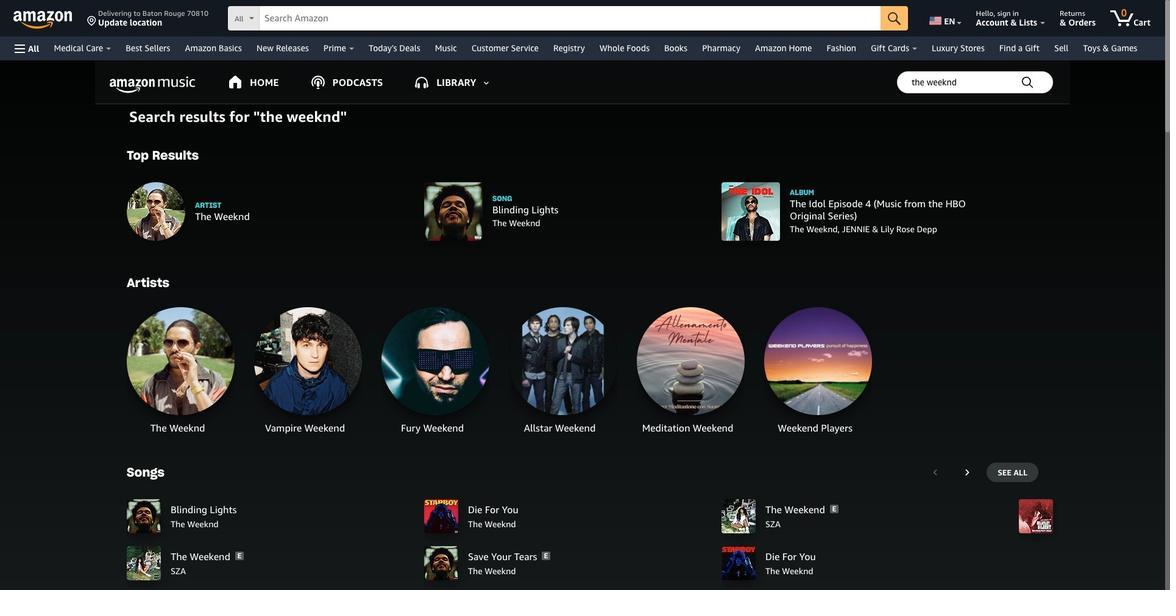 Task type: describe. For each thing, give the bounding box(es) containing it.
3 section from the top
[[95, 460, 1071, 590]]

Search search field
[[897, 71, 1054, 93]]

none search field inside navigation navigation
[[228, 6, 909, 32]]

Search Amazon text field
[[260, 7, 881, 30]]

1 section from the top
[[95, 143, 1071, 249]]

none submit inside navigation navigation
[[881, 6, 909, 30]]



Task type: locate. For each thing, give the bounding box(es) containing it.
None search field
[[228, 6, 909, 32]]

0 vertical spatial section
[[95, 143, 1071, 249]]

section
[[95, 143, 1071, 249], [95, 271, 1071, 438], [95, 460, 1071, 590]]

2 vertical spatial section
[[95, 460, 1071, 590]]

amazon image
[[13, 11, 73, 29]]

1 vertical spatial section
[[95, 271, 1071, 438]]

amazon music image
[[110, 76, 195, 93]]

None submit
[[881, 6, 909, 30]]

navigation navigation
[[0, 0, 1166, 60]]

2 section from the top
[[95, 271, 1071, 438]]



Task type: vqa. For each thing, say whether or not it's contained in the screenshot.
Amazon Basics Logo at the top left
no



